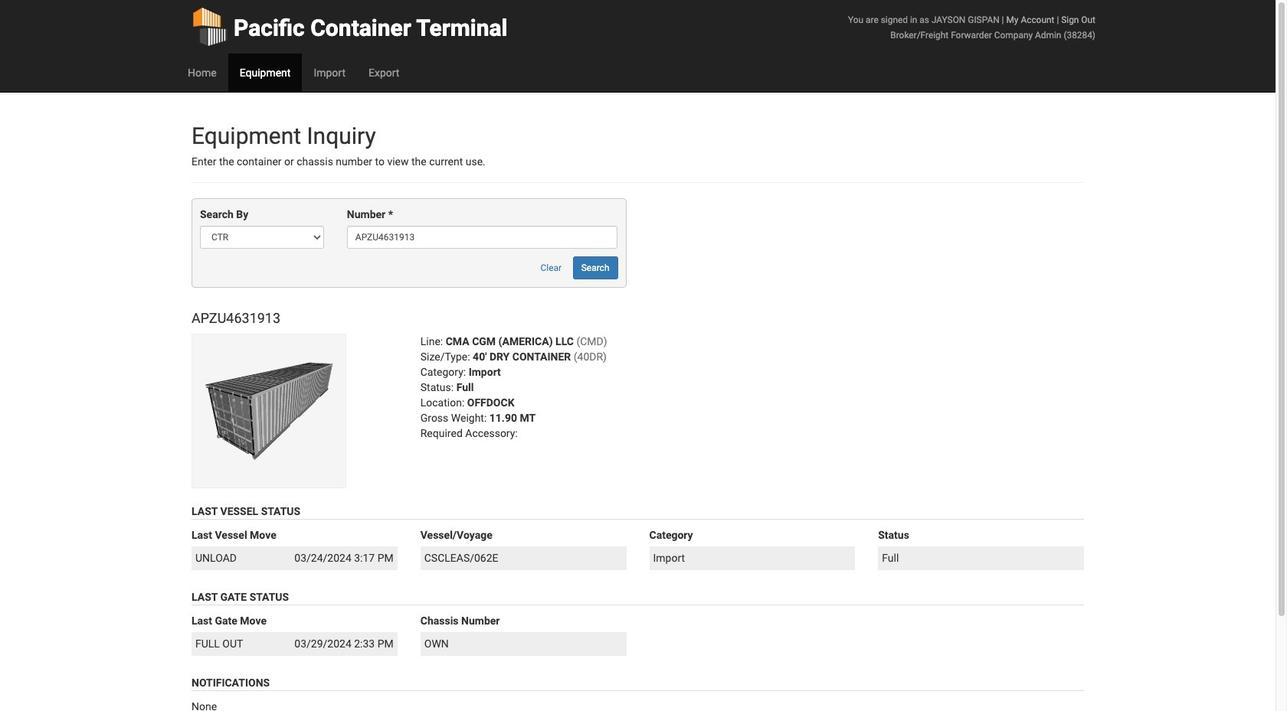 Task type: describe. For each thing, give the bounding box(es) containing it.
40dr image
[[192, 334, 346, 489]]



Task type: locate. For each thing, give the bounding box(es) containing it.
None text field
[[347, 226, 618, 249]]



Task type: vqa. For each thing, say whether or not it's contained in the screenshot.
Pacific Container Terminal image
no



